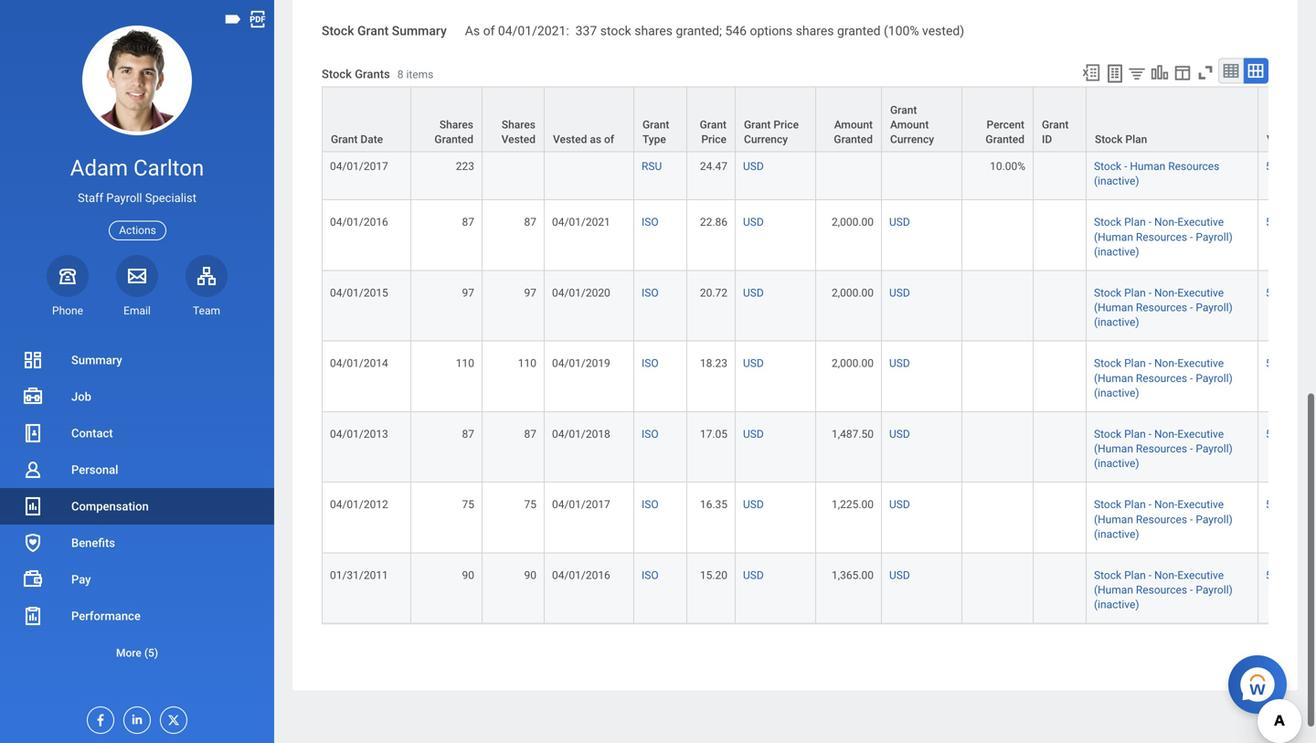 Task type: describe. For each thing, give the bounding box(es) containing it.
resources for 17.05
[[1136, 442, 1188, 455]]

view worker - expand/collapse chart image
[[1150, 62, 1170, 83]]

10.00%
[[990, 160, 1026, 173]]

grant type column header
[[634, 86, 687, 153]]

5-year, ann link for 17.05
[[1266, 424, 1316, 441]]

year, for 17.05
[[1275, 428, 1299, 441]]

performance link
[[0, 598, 274, 634]]

year, for 24.47
[[1275, 160, 1299, 173]]

year, inside row
[[1275, 104, 1299, 117]]

ann for 20.72
[[1301, 287, 1316, 299]]

of inside popup button
[[604, 133, 614, 146]]

5-year, ann for 20.72
[[1266, 287, 1316, 299]]

1 97 from the left
[[462, 287, 474, 299]]

ann for 24.47
[[1301, 160, 1316, 173]]

2 shares from the left
[[796, 23, 834, 38]]

personal image
[[22, 459, 44, 481]]

grant id column header
[[1034, 86, 1087, 153]]

percent granted column header
[[963, 86, 1034, 153]]

tag image
[[223, 9, 243, 29]]

17.05
[[700, 428, 728, 441]]

18.23
[[700, 357, 728, 370]]

5-year, ann for 16.35
[[1266, 498, 1316, 511]]

stock plan - non-executive (human resources - payroll) (inactive) link for 16.35
[[1094, 495, 1233, 541]]

0 vertical spatial summary
[[392, 23, 447, 38]]

stock
[[600, 23, 632, 38]]

payroll) for 17.05
[[1196, 442, 1233, 455]]

vesting
[[1267, 133, 1304, 146]]

1 horizontal spatial 04/01/2017
[[552, 498, 611, 511]]

more
[[116, 647, 142, 660]]

staff
[[78, 191, 103, 205]]

summary image
[[22, 349, 44, 371]]

(inactive) for 16.35
[[1094, 528, 1140, 541]]

performance
[[71, 609, 141, 623]]

stock inside popup button
[[1095, 133, 1123, 146]]

stock for 24.47
[[1094, 160, 1122, 173]]

stock for 18.23
[[1094, 357, 1122, 370]]

summary link
[[0, 342, 274, 378]]

5- for 24.47
[[1266, 160, 1275, 173]]

5- for 16.35
[[1266, 498, 1275, 511]]

1 vertical spatial 04/01/2016
[[552, 569, 611, 582]]

grant amount currency button
[[882, 87, 962, 151]]

amount granted
[[834, 118, 873, 146]]

1 110 from the left
[[456, 357, 474, 370]]

email button
[[116, 255, 158, 318]]

shares vested column header
[[483, 86, 545, 153]]

stock grants 8 items
[[322, 67, 434, 81]]

(inactive) for 15.20
[[1094, 598, 1140, 611]]

ann for 17.05
[[1301, 428, 1316, 441]]

grant price button
[[687, 87, 735, 151]]

5-year, ann link for 16.35
[[1266, 495, 1316, 511]]

as
[[465, 23, 480, 38]]

stock grant summary element
[[465, 12, 965, 40]]

team adam carlton element
[[186, 303, 228, 318]]

job image
[[22, 386, 44, 408]]

personal
[[71, 463, 118, 477]]

stock plan - non-executive (human resources - payroll) (inactive) for 16.35
[[1094, 498, 1233, 541]]

non- for 16.35
[[1155, 498, 1178, 511]]

0 horizontal spatial 04/01/2016
[[330, 216, 388, 229]]

grants
[[355, 67, 390, 81]]

stock plan - non-executive (human resources - payroll) (inactive) link for 15.20
[[1094, 565, 1233, 611]]

non- for 22.86
[[1155, 216, 1178, 229]]

grant type
[[643, 118, 670, 146]]

payroll) for 20.72
[[1196, 301, 1233, 314]]

export to excel image
[[1082, 62, 1102, 83]]

shares vested
[[502, 118, 536, 146]]

amount granted column header
[[816, 86, 882, 153]]

4 iso from the top
[[642, 428, 659, 441]]

resources for 16.35
[[1136, 513, 1188, 526]]

iso link for 04/01/2016
[[642, 565, 659, 582]]

staff payroll specialist
[[78, 191, 197, 205]]

performance image
[[22, 605, 44, 627]]

grant for grant price
[[700, 118, 727, 131]]

grant price
[[700, 118, 727, 146]]

5- inside row
[[1266, 104, 1275, 117]]

04/01/2018
[[552, 428, 611, 441]]

5-year, ann row
[[322, 89, 1316, 145]]

stock for 16.35
[[1094, 498, 1122, 511]]

non- for 20.72
[[1155, 287, 1178, 299]]

compensation link
[[0, 488, 274, 525]]

specialist
[[145, 191, 197, 205]]

ann for 15.20
[[1301, 569, 1316, 582]]

ann for 18.23
[[1301, 357, 1316, 370]]

rsu
[[642, 160, 662, 173]]

date
[[361, 133, 383, 146]]

stock - human resources (inactive) link
[[1094, 156, 1220, 188]]

year, for 22.86
[[1275, 216, 1299, 229]]

04/01/2014
[[330, 357, 388, 370]]

stock plan button
[[1087, 87, 1258, 151]]

payroll
[[106, 191, 142, 205]]

facebook image
[[88, 708, 108, 728]]

adam
[[70, 155, 128, 181]]

stock plan - non-executive (human resources - payroll) (inactive) for 18.23
[[1094, 357, 1233, 399]]

summary inside 'navigation pane' region
[[71, 353, 122, 367]]

executive for 16.35
[[1178, 498, 1224, 511]]

id
[[1042, 133, 1052, 146]]

(human for 20.72
[[1094, 301, 1134, 314]]

row containing 04/01/2016
[[322, 200, 1316, 271]]

mail image
[[126, 265, 148, 287]]

stock plan - non-executive (human resources - payroll) (inactive) for 17.05
[[1094, 428, 1233, 470]]

stock grant summary
[[322, 23, 447, 38]]

(human for 17.05
[[1094, 442, 1134, 455]]

vesting sc button
[[1259, 87, 1316, 151]]

shares granted column header
[[411, 86, 483, 153]]

(human for 15.20
[[1094, 584, 1134, 597]]

stock - human resources (inactive)
[[1094, 160, 1220, 188]]

1 90 from the left
[[462, 569, 474, 582]]

email adam carlton element
[[116, 303, 158, 318]]

actions
[[119, 224, 156, 237]]

stock for 17.05
[[1094, 428, 1122, 441]]

grant price currency column header
[[736, 86, 816, 153]]

shares granted button
[[411, 87, 482, 151]]

grant id
[[1042, 118, 1069, 146]]

iso for 04/01/2019
[[642, 357, 659, 370]]

(inactive) for 18.23
[[1094, 387, 1140, 399]]

amount granted button
[[816, 87, 881, 151]]

2,000.00 for 18.23
[[832, 357, 874, 370]]

stock for 15.20
[[1094, 569, 1122, 582]]

percent granted
[[986, 118, 1025, 146]]

contact image
[[22, 422, 44, 444]]

export to worksheets image
[[1104, 62, 1126, 84]]

row containing 04/01/2015
[[322, 271, 1316, 342]]

(inactive) inside stock - human resources (inactive)
[[1094, 175, 1140, 188]]

navigation pane region
[[0, 0, 274, 743]]

grant for grant date
[[331, 133, 358, 146]]

(100%
[[884, 23, 919, 38]]

x image
[[161, 708, 181, 728]]

vesting sc
[[1267, 133, 1316, 146]]

resources for 20.72
[[1136, 301, 1188, 314]]

items
[[406, 68, 434, 81]]

(inactive) for 17.05
[[1094, 457, 1140, 470]]

(inactive) for 22.86
[[1094, 245, 1140, 258]]

1,365.00
[[832, 569, 874, 582]]

5- for 18.23
[[1266, 357, 1275, 370]]

1 75 from the left
[[462, 498, 474, 511]]

337
[[576, 23, 597, 38]]

grant id button
[[1034, 87, 1086, 151]]

grant for grant id
[[1042, 118, 1069, 131]]

sc
[[1307, 133, 1316, 146]]

1,225.00
[[832, 498, 874, 511]]

view printable version (pdf) image
[[248, 9, 268, 29]]

executive for 22.86
[[1178, 216, 1224, 229]]

vested inside "column header"
[[553, 133, 587, 146]]

view team image
[[196, 265, 218, 287]]

04/01/2012
[[330, 498, 388, 511]]

executive for 20.72
[[1178, 287, 1224, 299]]

grant price currency button
[[736, 87, 815, 151]]

1,487.50
[[832, 428, 874, 441]]

amount inside grant amount currency
[[890, 118, 929, 131]]

type
[[643, 133, 666, 146]]

more (5) button
[[0, 634, 274, 671]]

compensation image
[[22, 496, 44, 517]]

team link
[[186, 255, 228, 318]]

5-year, ann for 24.47
[[1266, 160, 1316, 173]]

stock plan - non-executive (human resources - payroll) (inactive) for 20.72
[[1094, 287, 1233, 329]]

payroll) for 22.86
[[1196, 231, 1233, 243]]

2 97 from the left
[[524, 287, 537, 299]]

executive for 15.20
[[1178, 569, 1224, 582]]

1 iso link from the top
[[642, 212, 659, 229]]

grant type button
[[634, 87, 687, 151]]

4 iso link from the top
[[642, 424, 659, 441]]

04/01/2013
[[330, 428, 388, 441]]

grant for grant type
[[643, 118, 670, 131]]

benefits link
[[0, 525, 274, 561]]

benefits
[[71, 536, 115, 550]]

more (5) button
[[0, 642, 274, 664]]

(human for 18.23
[[1094, 372, 1134, 385]]

plan inside popup button
[[1126, 133, 1148, 146]]

iso link for 04/01/2019
[[642, 354, 659, 370]]

grant date button
[[323, 87, 410, 151]]

iso link for 04/01/2017
[[642, 495, 659, 511]]

22.86
[[700, 216, 728, 229]]

phone image
[[55, 265, 80, 287]]

grant date
[[331, 133, 383, 146]]

plan for 15.20
[[1125, 569, 1146, 582]]

pay image
[[22, 569, 44, 591]]

grant up grants
[[357, 23, 389, 38]]

grant for grant amount currency
[[890, 104, 917, 116]]

04/01/2020
[[552, 287, 611, 299]]

select to filter grid data image
[[1127, 63, 1147, 83]]

phone
[[52, 304, 83, 317]]

vested)
[[922, 23, 965, 38]]

shares vested button
[[483, 87, 544, 151]]

granted for percent
[[986, 133, 1025, 146]]



Task type: vqa. For each thing, say whether or not it's contained in the screenshot.
'Stock' inside the 'Stock - Human Resources (inactive)'
yes



Task type: locate. For each thing, give the bounding box(es) containing it.
5-year, ann for 17.05
[[1266, 428, 1316, 441]]

grant inside grant amount currency
[[890, 104, 917, 116]]

4 5- from the top
[[1266, 287, 1275, 299]]

3 granted from the left
[[986, 133, 1025, 146]]

5-year, ann link for 22.86
[[1266, 212, 1316, 229]]

team
[[193, 304, 220, 317]]

iso link left 17.05
[[642, 424, 659, 441]]

stock for 22.86
[[1094, 216, 1122, 229]]

resources inside stock - human resources (inactive)
[[1169, 160, 1220, 173]]

grant inside grant price currency
[[744, 118, 771, 131]]

grant inside popup button
[[643, 118, 670, 131]]

compensation
[[71, 500, 149, 513]]

granted inside shares granted popup button
[[435, 133, 474, 146]]

3 2,000.00 from the top
[[832, 357, 874, 370]]

4 executive from the top
[[1178, 428, 1224, 441]]

click to view/edit grid preferences image
[[1173, 62, 1193, 83]]

4 ann from the top
[[1301, 287, 1316, 299]]

5- for 20.72
[[1266, 287, 1275, 299]]

1 horizontal spatial of
[[604, 133, 614, 146]]

6 iso link from the top
[[642, 565, 659, 582]]

iso link for 04/01/2020
[[642, 283, 659, 299]]

1 row from the top
[[322, 86, 1316, 153]]

granted;
[[676, 23, 722, 38]]

2 75 from the left
[[524, 498, 537, 511]]

1 2,000.00 from the top
[[832, 216, 874, 229]]

plan for 22.86
[[1125, 216, 1146, 229]]

year, for 18.23
[[1275, 357, 1299, 370]]

resources for 18.23
[[1136, 372, 1188, 385]]

grant up type
[[643, 118, 670, 131]]

job link
[[0, 378, 274, 415]]

year, for 20.72
[[1275, 287, 1299, 299]]

0 horizontal spatial 90
[[462, 569, 474, 582]]

row containing 04/01/2012
[[322, 483, 1316, 553]]

5-year, ann link for 18.23
[[1266, 354, 1316, 370]]

1 granted from the left
[[435, 133, 474, 146]]

4 (human from the top
[[1094, 442, 1134, 455]]

stock plan - non-executive (human resources - payroll) (inactive) link for 20.72
[[1094, 283, 1233, 329]]

granted up 223
[[435, 133, 474, 146]]

2 (inactive) from the top
[[1094, 245, 1140, 258]]

2 non- from the top
[[1155, 287, 1178, 299]]

1 horizontal spatial 97
[[524, 287, 537, 299]]

vested as of
[[553, 133, 614, 146]]

grant for grant price currency
[[744, 118, 771, 131]]

2 year, from the top
[[1275, 160, 1299, 173]]

1 payroll) from the top
[[1196, 231, 1233, 243]]

row containing 04/01/2013
[[322, 412, 1316, 483]]

5- for 22.86
[[1266, 216, 1275, 229]]

1 amount from the left
[[834, 118, 873, 131]]

1 horizontal spatial 75
[[524, 498, 537, 511]]

more (5)
[[116, 647, 158, 660]]

1 horizontal spatial shares
[[796, 23, 834, 38]]

as
[[590, 133, 602, 146]]

rsu link
[[642, 156, 662, 173]]

payroll) for 18.23
[[1196, 372, 1233, 385]]

personal link
[[0, 452, 274, 488]]

phone button
[[47, 255, 89, 318]]

iso down rsu
[[642, 216, 659, 229]]

iso link left "18.23" on the right top
[[642, 354, 659, 370]]

5-year, ann link inside 5-year, ann row
[[1266, 100, 1316, 117]]

5 year, from the top
[[1275, 357, 1299, 370]]

6 year, from the top
[[1275, 428, 1299, 441]]

iso for 04/01/2020
[[642, 287, 659, 299]]

iso link down rsu
[[642, 212, 659, 229]]

04/01/2021
[[552, 216, 611, 229]]

7 5-year, ann link from the top
[[1266, 495, 1316, 511]]

pay
[[71, 573, 91, 586]]

4 (inactive) from the top
[[1094, 387, 1140, 399]]

3 executive from the top
[[1178, 357, 1224, 370]]

0 horizontal spatial amount
[[834, 118, 873, 131]]

2 (human from the top
[[1094, 301, 1134, 314]]

currency inside "popup button"
[[890, 133, 934, 146]]

1 executive from the top
[[1178, 216, 1224, 229]]

5-year, ann
[[1266, 104, 1316, 117], [1266, 160, 1316, 173], [1266, 216, 1316, 229], [1266, 287, 1316, 299], [1266, 357, 1316, 370], [1266, 428, 1316, 441], [1266, 498, 1316, 511], [1266, 569, 1316, 582]]

grant amount currency
[[890, 104, 934, 146]]

2 5- from the top
[[1266, 160, 1275, 173]]

iso left 16.35
[[642, 498, 659, 511]]

7 year, from the top
[[1275, 498, 1299, 511]]

2 payroll) from the top
[[1196, 301, 1233, 314]]

5 iso link from the top
[[642, 495, 659, 511]]

summary
[[392, 23, 447, 38], [71, 353, 122, 367]]

non- for 18.23
[[1155, 357, 1178, 370]]

stock plan - non-executive (human resources - payroll) (inactive) for 15.20
[[1094, 569, 1233, 611]]

iso for 04/01/2017
[[642, 498, 659, 511]]

1 5-year, ann from the top
[[1266, 104, 1316, 117]]

0 horizontal spatial granted
[[435, 133, 474, 146]]

0 horizontal spatial 97
[[462, 287, 474, 299]]

1 vertical spatial summary
[[71, 353, 122, 367]]

grant inside "column header"
[[700, 118, 727, 131]]

04/01/2021:
[[498, 23, 569, 38]]

payroll) for 15.20
[[1196, 584, 1233, 597]]

2,000.00 for 22.86
[[832, 216, 874, 229]]

1 iso from the top
[[642, 216, 659, 229]]

1 horizontal spatial 90
[[524, 569, 537, 582]]

stock plan - non-executive (human resources - payroll) (inactive) link for 18.23
[[1094, 354, 1233, 399]]

- inside stock - human resources (inactive)
[[1125, 160, 1128, 173]]

resources for 22.86
[[1136, 231, 1188, 243]]

0 horizontal spatial 110
[[456, 357, 474, 370]]

6 payroll) from the top
[[1196, 584, 1233, 597]]

0 vertical spatial 2,000.00
[[832, 216, 874, 229]]

4 non- from the top
[[1155, 428, 1178, 441]]

4 5-year, ann link from the top
[[1266, 283, 1316, 299]]

8
[[397, 68, 404, 81]]

5-year, ann inside 5-year, ann row
[[1266, 104, 1316, 117]]

as of 04/01/2021:  337 stock shares granted; 546 options shares granted (100% vested)
[[465, 23, 965, 38]]

iso link left "20.72"
[[642, 283, 659, 299]]

resources for 15.20
[[1136, 584, 1188, 597]]

price up 24.47
[[701, 133, 727, 146]]

iso left 15.20
[[642, 569, 659, 582]]

8 row from the top
[[322, 553, 1316, 624]]

1 vertical spatial of
[[604, 133, 614, 146]]

5 stock plan - non-executive (human resources - payroll) (inactive) link from the top
[[1094, 495, 1233, 541]]

04/01/2017 down grant date at top
[[330, 160, 388, 173]]

plan for 18.23
[[1125, 357, 1146, 370]]

0 horizontal spatial vested
[[502, 133, 536, 146]]

stock inside stock - human resources (inactive)
[[1094, 160, 1122, 173]]

(human for 22.86
[[1094, 231, 1134, 243]]

2 iso from the top
[[642, 287, 659, 299]]

1 (inactive) from the top
[[1094, 175, 1140, 188]]

stock plan - non-executive (human resources - payroll) (inactive) link
[[1094, 212, 1233, 258], [1094, 283, 1233, 329], [1094, 354, 1233, 399], [1094, 424, 1233, 470], [1094, 495, 1233, 541], [1094, 565, 1233, 611]]

7 5-year, ann from the top
[[1266, 498, 1316, 511]]

stock plan - non-executive (human resources - payroll) (inactive) for 22.86
[[1094, 216, 1233, 258]]

546
[[725, 23, 747, 38]]

5 iso from the top
[[642, 498, 659, 511]]

8 5- from the top
[[1266, 569, 1275, 582]]

5 (human from the top
[[1094, 513, 1134, 526]]

8 year, from the top
[[1275, 569, 1299, 582]]

non-
[[1155, 216, 1178, 229], [1155, 287, 1178, 299], [1155, 357, 1178, 370], [1155, 428, 1178, 441], [1155, 498, 1178, 511], [1155, 569, 1178, 582]]

2 granted from the left
[[834, 133, 873, 146]]

iso link left 16.35
[[642, 495, 659, 511]]

0 vertical spatial 04/01/2017
[[330, 160, 388, 173]]

grant amount currency column header
[[882, 86, 963, 153]]

3 (human from the top
[[1094, 372, 1134, 385]]

grant right amount granted column header
[[890, 104, 917, 116]]

0 horizontal spatial currency
[[744, 133, 788, 146]]

6 executive from the top
[[1178, 569, 1224, 582]]

pay link
[[0, 561, 274, 598]]

list containing summary
[[0, 342, 274, 671]]

3 iso link from the top
[[642, 354, 659, 370]]

granted inside amount granted popup button
[[834, 133, 873, 146]]

executive for 17.05
[[1178, 428, 1224, 441]]

shares
[[440, 118, 474, 131], [502, 118, 536, 131]]

0 horizontal spatial shares
[[635, 23, 673, 38]]

vested inside column header
[[502, 133, 536, 146]]

1 shares from the left
[[635, 23, 673, 38]]

iso left "18.23" on the right top
[[642, 357, 659, 370]]

adam carlton
[[70, 155, 204, 181]]

ann
[[1301, 104, 1316, 117], [1301, 160, 1316, 173], [1301, 216, 1316, 229], [1301, 287, 1316, 299], [1301, 357, 1316, 370], [1301, 428, 1316, 441], [1301, 498, 1316, 511], [1301, 569, 1316, 582]]

summary up job
[[71, 353, 122, 367]]

6 (inactive) from the top
[[1094, 528, 1140, 541]]

5 ann from the top
[[1301, 357, 1316, 370]]

shares right shares granted
[[502, 118, 536, 131]]

shares granted
[[435, 118, 474, 146]]

price left amount granted popup button
[[774, 118, 799, 131]]

1 stock plan - non-executive (human resources - payroll) (inactive) from the top
[[1094, 216, 1233, 258]]

5-year, ann link for 20.72
[[1266, 283, 1316, 299]]

row containing 01/31/2011
[[322, 553, 1316, 624]]

non- for 17.05
[[1155, 428, 1178, 441]]

5 payroll) from the top
[[1196, 513, 1233, 526]]

vested left as
[[553, 133, 587, 146]]

list
[[0, 342, 274, 671]]

97
[[462, 287, 474, 299], [524, 287, 537, 299]]

6 iso from the top
[[642, 569, 659, 582]]

110
[[456, 357, 474, 370], [518, 357, 537, 370]]

carlton
[[133, 155, 204, 181]]

2 vertical spatial 2,000.00
[[832, 357, 874, 370]]

iso left "20.72"
[[642, 287, 659, 299]]

1 horizontal spatial price
[[774, 118, 799, 131]]

grant
[[357, 23, 389, 38], [890, 104, 917, 116], [643, 118, 670, 131], [700, 118, 727, 131], [744, 118, 771, 131], [1042, 118, 1069, 131], [331, 133, 358, 146]]

ann for 16.35
[[1301, 498, 1316, 511]]

0 horizontal spatial of
[[483, 23, 495, 38]]

7 5- from the top
[[1266, 498, 1275, 511]]

1 horizontal spatial vested
[[553, 133, 587, 146]]

job
[[71, 390, 91, 404]]

3 5-year, ann link from the top
[[1266, 212, 1316, 229]]

2 executive from the top
[[1178, 287, 1224, 299]]

5-year, ann for 22.86
[[1266, 216, 1316, 229]]

year, for 16.35
[[1275, 498, 1299, 511]]

2 ann from the top
[[1301, 160, 1316, 173]]

20.72
[[700, 287, 728, 299]]

1 horizontal spatial 04/01/2016
[[552, 569, 611, 582]]

04/01/2017 down 04/01/2018
[[552, 498, 611, 511]]

2 stock plan - non-executive (human resources - payroll) (inactive) link from the top
[[1094, 283, 1233, 329]]

phone adam carlton element
[[47, 303, 89, 318]]

plan for 16.35
[[1125, 498, 1146, 511]]

1 horizontal spatial summary
[[392, 23, 447, 38]]

granted for shares
[[435, 133, 474, 146]]

0 horizontal spatial price
[[701, 133, 727, 146]]

1 5- from the top
[[1266, 104, 1275, 117]]

linkedin image
[[124, 708, 144, 727]]

90
[[462, 569, 474, 582], [524, 569, 537, 582]]

grant price column header
[[687, 86, 736, 153]]

2 5-year, ann from the top
[[1266, 160, 1316, 173]]

fullscreen image
[[1196, 62, 1216, 83]]

5 5-year, ann link from the top
[[1266, 354, 1316, 370]]

currency for price
[[744, 133, 788, 146]]

price inside grant price currency
[[774, 118, 799, 131]]

0 vertical spatial 04/01/2016
[[330, 216, 388, 229]]

4 payroll) from the top
[[1196, 442, 1233, 455]]

1 horizontal spatial amount
[[890, 118, 929, 131]]

percent granted button
[[963, 87, 1033, 151]]

1 horizontal spatial 110
[[518, 357, 537, 370]]

5-year, ann link for 24.47
[[1266, 156, 1316, 173]]

shares for shares vested
[[502, 118, 536, 131]]

shares up 223
[[440, 118, 474, 131]]

16.35
[[700, 498, 728, 511]]

non- for 15.20
[[1155, 569, 1178, 582]]

4 row from the top
[[322, 271, 1316, 342]]

(inactive)
[[1094, 175, 1140, 188], [1094, 245, 1140, 258], [1094, 316, 1140, 329], [1094, 387, 1140, 399], [1094, 457, 1140, 470], [1094, 528, 1140, 541], [1094, 598, 1140, 611]]

granted
[[435, 133, 474, 146], [834, 133, 873, 146], [986, 133, 1025, 146]]

vested as of button
[[545, 87, 634, 151]]

price for grant price
[[701, 133, 727, 146]]

options
[[750, 23, 793, 38]]

2,000.00 for 20.72
[[832, 287, 874, 299]]

shares inside shares granted
[[440, 118, 474, 131]]

grant up 24.47
[[700, 118, 727, 131]]

grant up id
[[1042, 118, 1069, 131]]

3 payroll) from the top
[[1196, 372, 1233, 385]]

row containing 04/01/2014
[[322, 342, 1316, 412]]

iso link left 15.20
[[642, 565, 659, 582]]

stock plan - non-executive (human resources - payroll) (inactive) link for 22.86
[[1094, 212, 1233, 258]]

cell
[[322, 89, 411, 145], [483, 89, 545, 145], [545, 89, 634, 145], [816, 89, 882, 145], [882, 89, 963, 145], [963, 89, 1034, 145], [1034, 89, 1087, 145], [1087, 89, 1259, 145], [483, 145, 545, 200], [545, 145, 634, 200], [816, 145, 882, 200], [882, 145, 963, 200], [1034, 145, 1087, 200], [963, 200, 1034, 271], [1034, 200, 1087, 271], [963, 271, 1034, 342], [1034, 271, 1087, 342], [963, 342, 1034, 412], [1034, 342, 1087, 412], [963, 412, 1034, 483], [1034, 412, 1087, 483], [963, 483, 1034, 553], [1034, 483, 1087, 553], [963, 553, 1034, 624], [1034, 553, 1087, 624]]

1 vertical spatial 04/01/2017
[[552, 498, 611, 511]]

2 2,000.00 from the top
[[832, 287, 874, 299]]

shares for shares granted
[[440, 118, 474, 131]]

2 row from the top
[[322, 145, 1316, 200]]

currency right amount granted
[[890, 133, 934, 146]]

human
[[1130, 160, 1166, 173]]

0 horizontal spatial shares
[[440, 118, 474, 131]]

0 horizontal spatial 04/01/2017
[[330, 160, 388, 173]]

expand table image
[[1247, 62, 1265, 80]]

stock plan
[[1095, 133, 1148, 146]]

04/01/2017
[[330, 160, 388, 173], [552, 498, 611, 511]]

4 year, from the top
[[1275, 287, 1299, 299]]

percent
[[987, 118, 1025, 131]]

-
[[1125, 160, 1128, 173], [1149, 216, 1152, 229], [1190, 231, 1193, 243], [1149, 287, 1152, 299], [1190, 301, 1193, 314], [1149, 357, 1152, 370], [1190, 372, 1193, 385], [1149, 428, 1152, 441], [1190, 442, 1193, 455], [1149, 498, 1152, 511], [1190, 513, 1193, 526], [1149, 569, 1152, 582], [1190, 584, 1193, 597]]

summary up items
[[392, 23, 447, 38]]

7 row from the top
[[322, 483, 1316, 553]]

0 vertical spatial of
[[483, 23, 495, 38]]

1 non- from the top
[[1155, 216, 1178, 229]]

3 non- from the top
[[1155, 357, 1178, 370]]

1 horizontal spatial shares
[[502, 118, 536, 131]]

1 year, from the top
[[1275, 104, 1299, 117]]

0 horizontal spatial 75
[[462, 498, 474, 511]]

6 stock plan - non-executive (human resources - payroll) (inactive) link from the top
[[1094, 565, 1233, 611]]

3 5- from the top
[[1266, 216, 1275, 229]]

amount right amount granted
[[890, 118, 929, 131]]

email
[[124, 304, 151, 317]]

3 stock plan - non-executive (human resources - payroll) (inactive) from the top
[[1094, 357, 1233, 399]]

contact link
[[0, 415, 274, 452]]

(5)
[[144, 647, 158, 660]]

3 iso from the top
[[642, 357, 659, 370]]

stock plan column header
[[1087, 86, 1259, 153]]

currency inside grant price currency
[[744, 133, 788, 146]]

benefits image
[[22, 532, 44, 554]]

(human for 16.35
[[1094, 513, 1134, 526]]

5-
[[1266, 104, 1275, 117], [1266, 160, 1275, 173], [1266, 216, 1275, 229], [1266, 287, 1275, 299], [1266, 357, 1275, 370], [1266, 428, 1275, 441], [1266, 498, 1275, 511], [1266, 569, 1275, 582]]

shares right options
[[796, 23, 834, 38]]

amount inside amount granted
[[834, 118, 873, 131]]

grant date column header
[[322, 86, 411, 153]]

grant left date
[[331, 133, 358, 146]]

5 5- from the top
[[1266, 357, 1275, 370]]

vested right shares granted
[[502, 133, 536, 146]]

price inside 'grant price'
[[701, 133, 727, 146]]

6 5-year, ann link from the top
[[1266, 424, 1316, 441]]

7 ann from the top
[[1301, 498, 1316, 511]]

5- for 15.20
[[1266, 569, 1275, 582]]

1 5-year, ann link from the top
[[1266, 100, 1316, 117]]

plan for 17.05
[[1125, 428, 1146, 441]]

0 vertical spatial price
[[774, 118, 799, 131]]

vested as of column header
[[545, 86, 634, 153]]

15.20
[[700, 569, 728, 582]]

5 non- from the top
[[1155, 498, 1178, 511]]

grant right 'grant price'
[[744, 118, 771, 131]]

2 5-year, ann link from the top
[[1266, 156, 1316, 173]]

04/01/2016
[[330, 216, 388, 229], [552, 569, 611, 582]]

5-year, ann for 18.23
[[1266, 357, 1316, 370]]

executive for 18.23
[[1178, 357, 1224, 370]]

0 horizontal spatial summary
[[71, 353, 122, 367]]

1 vertical spatial 2,000.00
[[832, 287, 874, 299]]

grant price currency
[[744, 118, 799, 146]]

shares right stock
[[635, 23, 673, 38]]

7 (inactive) from the top
[[1094, 598, 1140, 611]]

table image
[[1222, 62, 1241, 80]]

3 year, from the top
[[1275, 216, 1299, 229]]

stock for 20.72
[[1094, 287, 1122, 299]]

currency right 'grant price'
[[744, 133, 788, 146]]

6 non- from the top
[[1155, 569, 1178, 582]]

resources
[[1169, 160, 1220, 173], [1136, 231, 1188, 243], [1136, 301, 1188, 314], [1136, 372, 1188, 385], [1136, 442, 1188, 455], [1136, 513, 1188, 526], [1136, 584, 1188, 597]]

grant inside column header
[[331, 133, 358, 146]]

toolbar
[[1073, 58, 1269, 86]]

row containing 04/01/2017
[[322, 145, 1316, 200]]

iso left 17.05
[[642, 428, 659, 441]]

2 amount from the left
[[890, 118, 929, 131]]

granted left grant amount currency
[[834, 133, 873, 146]]

2 stock plan - non-executive (human resources - payroll) (inactive) from the top
[[1094, 287, 1233, 329]]

223
[[456, 160, 474, 173]]

1 horizontal spatial currency
[[890, 133, 934, 146]]

1 currency from the left
[[744, 133, 788, 146]]

5- for 17.05
[[1266, 428, 1275, 441]]

plan for 20.72
[[1125, 287, 1146, 299]]

payroll) for 16.35
[[1196, 513, 1233, 526]]

of inside stock grant summary element
[[483, 23, 495, 38]]

row
[[322, 86, 1316, 153], [322, 145, 1316, 200], [322, 200, 1316, 271], [322, 271, 1316, 342], [322, 342, 1316, 412], [322, 412, 1316, 483], [322, 483, 1316, 553], [322, 553, 1316, 624]]

3 stock plan - non-executive (human resources - payroll) (inactive) link from the top
[[1094, 354, 1233, 399]]

6 row from the top
[[322, 412, 1316, 483]]

price for grant price currency
[[774, 118, 799, 131]]

1 ann from the top
[[1301, 104, 1316, 117]]

stock plan - non-executive (human resources - payroll) (inactive) link for 17.05
[[1094, 424, 1233, 470]]

usd
[[743, 160, 764, 173], [743, 216, 764, 229], [890, 216, 910, 229], [743, 287, 764, 299], [890, 287, 910, 299], [743, 357, 764, 370], [890, 357, 910, 370], [743, 428, 764, 441], [890, 428, 910, 441], [743, 498, 764, 511], [890, 498, 910, 511], [743, 569, 764, 582], [890, 569, 910, 582]]

2 90 from the left
[[524, 569, 537, 582]]

year, for 15.20
[[1275, 569, 1299, 582]]

1 vertical spatial price
[[701, 133, 727, 146]]

granted down percent
[[986, 133, 1025, 146]]

2 horizontal spatial granted
[[986, 133, 1025, 146]]

executive
[[1178, 216, 1224, 229], [1178, 287, 1224, 299], [1178, 357, 1224, 370], [1178, 428, 1224, 441], [1178, 498, 1224, 511], [1178, 569, 1224, 582]]

iso for 04/01/2016
[[642, 569, 659, 582]]

vested
[[502, 133, 536, 146], [553, 133, 587, 146]]

shares inside shares vested
[[502, 118, 536, 131]]

5-year, ann for 15.20
[[1266, 569, 1316, 582]]

amount
[[834, 118, 873, 131], [890, 118, 929, 131]]

01/31/2011
[[330, 569, 388, 582]]

5-year, ann link for 15.20
[[1266, 565, 1316, 582]]

1 stock plan - non-executive (human resources - payroll) (inactive) link from the top
[[1094, 212, 1233, 258]]

row containing grant amount currency
[[322, 86, 1316, 153]]

ann for 22.86
[[1301, 216, 1316, 229]]

87
[[462, 216, 474, 229], [524, 216, 537, 229], [462, 428, 474, 441], [524, 428, 537, 441]]

6 ann from the top
[[1301, 428, 1316, 441]]

1 horizontal spatial granted
[[834, 133, 873, 146]]

granted for amount
[[834, 133, 873, 146]]

5 row from the top
[[322, 342, 1316, 412]]

granted inside percent granted popup button
[[986, 133, 1025, 146]]

actions button
[[109, 221, 166, 240]]

2 110 from the left
[[518, 357, 537, 370]]

amount left grant amount currency
[[834, 118, 873, 131]]

(inactive) for 20.72
[[1094, 316, 1140, 329]]

04/01/2015
[[330, 287, 388, 299]]

3 (inactive) from the top
[[1094, 316, 1140, 329]]



